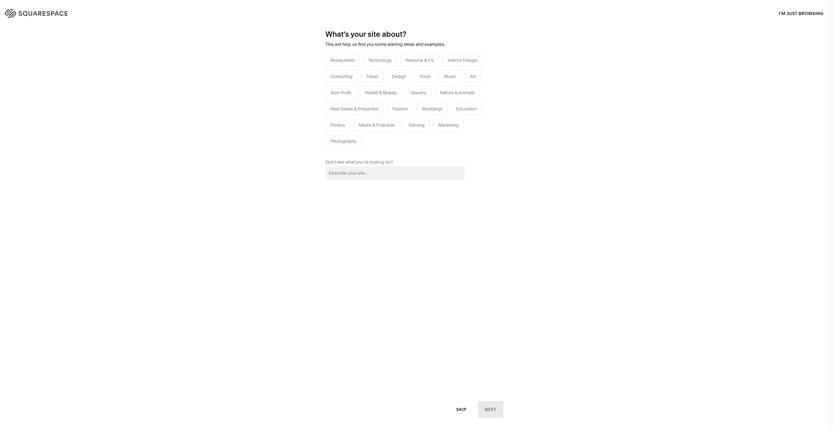 Task type: locate. For each thing, give the bounding box(es) containing it.
non- down services
[[316, 113, 326, 118]]

1 horizontal spatial non-
[[331, 90, 341, 96]]

real
[[331, 106, 340, 112], [352, 131, 361, 137]]

see
[[337, 160, 345, 165]]

decor
[[434, 85, 446, 91]]

log             in link
[[806, 9, 821, 15]]

1 horizontal spatial fitness
[[417, 103, 431, 109]]

Marketing radio
[[434, 119, 464, 132]]

fashion
[[393, 106, 408, 112]]

0 vertical spatial travel
[[366, 74, 378, 79]]

0 horizontal spatial non-
[[316, 113, 326, 118]]

podcasts
[[369, 103, 388, 109], [376, 122, 395, 128]]

travel
[[366, 74, 378, 79], [352, 85, 364, 91]]

health & beauty
[[365, 90, 397, 96]]

real estate & properties down weddings link in the left top of the page
[[352, 131, 400, 137]]

professional services link
[[287, 94, 336, 100]]

1 horizontal spatial properties
[[379, 131, 400, 137]]

skip button
[[450, 402, 474, 419]]

media down events link
[[359, 122, 372, 128]]

real down weddings link in the left top of the page
[[352, 131, 361, 137]]

properties
[[358, 106, 379, 112], [379, 131, 400, 137]]

1 vertical spatial real estate & properties
[[352, 131, 400, 137]]

nature & animals down music radio
[[440, 90, 475, 96]]

professional services
[[287, 94, 330, 100]]

fitness down "profits"
[[331, 122, 345, 128]]

1 vertical spatial fitness
[[331, 122, 345, 128]]

0 vertical spatial fitness
[[417, 103, 431, 109]]

profit
[[341, 90, 351, 96]]

browsing
[[799, 11, 824, 16]]

you
[[367, 42, 374, 47]]

1 horizontal spatial travel
[[366, 74, 378, 79]]

restaurants down travel link on the left of page
[[352, 94, 376, 100]]

non-
[[331, 90, 341, 96], [316, 113, 326, 118]]

& up 'events' at left
[[354, 106, 357, 112]]

real estate & properties up 'events' at left
[[331, 106, 379, 112]]

interior
[[448, 58, 462, 63]]

Interior Design radio
[[443, 54, 483, 67]]

nature & animals link
[[417, 94, 457, 100]]

1 horizontal spatial animals
[[459, 90, 475, 96]]

marketing
[[439, 122, 459, 128]]

1 vertical spatial podcasts
[[376, 122, 395, 128]]

Don't see what you're looking for? field
[[326, 167, 465, 180]]

beauty
[[383, 90, 397, 96]]

1 horizontal spatial real
[[352, 131, 361, 137]]

Travel radio
[[361, 70, 384, 83]]

fitness
[[417, 103, 431, 109], [331, 122, 345, 128]]

& left cv
[[424, 58, 427, 63]]

0 vertical spatial non-
[[331, 90, 341, 96]]

travel up travel link on the left of page
[[366, 74, 378, 79]]

Design radio
[[387, 70, 412, 83]]

art
[[470, 74, 476, 79]]

next
[[485, 407, 497, 413]]

0 vertical spatial estate
[[341, 106, 353, 112]]

profits
[[326, 113, 338, 118]]

education
[[457, 106, 477, 112]]

weddings
[[422, 106, 443, 112], [352, 122, 373, 127]]

0 vertical spatial weddings
[[422, 106, 443, 112]]

animals
[[459, 90, 475, 96], [435, 94, 451, 100]]

real estate & properties
[[331, 106, 379, 112], [352, 131, 400, 137]]

dario element
[[335, 209, 494, 422]]

Personal & CV radio
[[401, 54, 439, 67]]

estate
[[341, 106, 353, 112], [362, 131, 374, 137]]

media & podcasts inside radio
[[359, 122, 395, 128]]

& down restaurants link
[[366, 103, 368, 109]]

media & podcasts down restaurants link
[[352, 103, 388, 109]]

looking
[[370, 160, 384, 165]]

&
[[424, 58, 427, 63], [430, 85, 433, 91], [379, 90, 382, 96], [455, 90, 458, 96], [431, 94, 434, 100], [366, 103, 368, 109], [354, 106, 357, 112], [312, 113, 315, 118], [373, 122, 375, 128], [375, 131, 378, 137]]

non- inside non-profit option
[[331, 90, 341, 96]]

Consulting radio
[[326, 70, 358, 83]]

what's
[[326, 30, 349, 39]]

this
[[326, 42, 334, 47]]

& right decor in the top of the page
[[455, 90, 458, 96]]

what's your site about? this will help us find you some starting ideas and examples.
[[326, 30, 445, 47]]

0 horizontal spatial properties
[[358, 106, 379, 112]]

design inside option
[[463, 58, 478, 63]]

media
[[352, 103, 365, 109], [359, 122, 372, 128]]

squarespace logo link
[[12, 7, 174, 17]]

design right 'interior'
[[463, 58, 478, 63]]

1 vertical spatial estate
[[362, 131, 374, 137]]

1 horizontal spatial nature
[[440, 90, 454, 96]]

1 vertical spatial design
[[392, 74, 406, 79]]

just
[[787, 11, 798, 16]]

properties inside 'option'
[[358, 106, 379, 112]]

properties down "fashion"
[[379, 131, 400, 137]]

1 vertical spatial media & podcasts
[[359, 122, 395, 128]]

estate down weddings link in the left top of the page
[[362, 131, 374, 137]]

professional
[[287, 94, 312, 100]]

0 horizontal spatial estate
[[341, 106, 353, 112]]

non- right services
[[331, 90, 341, 96]]

non-profit
[[331, 90, 351, 96]]

design
[[463, 58, 478, 63], [392, 74, 406, 79]]

properties up events link
[[358, 106, 379, 112]]

0 horizontal spatial travel
[[352, 85, 364, 91]]

1 vertical spatial non-
[[316, 113, 326, 118]]

animals down decor in the top of the page
[[435, 94, 451, 100]]

0 vertical spatial media & podcasts
[[352, 103, 388, 109]]

1 horizontal spatial estate
[[362, 131, 374, 137]]

0 vertical spatial design
[[463, 58, 478, 63]]

travel right profit
[[352, 85, 364, 91]]

1 horizontal spatial weddings
[[422, 106, 443, 112]]

1 horizontal spatial design
[[463, 58, 478, 63]]

Nature & Animals radio
[[435, 86, 480, 99]]

weddings down nature & animals link
[[422, 106, 443, 112]]

animals up education
[[459, 90, 475, 96]]

1 vertical spatial weddings
[[352, 122, 373, 127]]

podcasts down health & beauty radio
[[369, 103, 388, 109]]

real estate & properties link
[[352, 131, 406, 137]]

real up "profits"
[[331, 106, 340, 112]]

examples.
[[425, 42, 445, 47]]

what
[[346, 160, 355, 165]]

0 vertical spatial properties
[[358, 106, 379, 112]]

fitness inside option
[[331, 122, 345, 128]]

0 horizontal spatial real
[[331, 106, 340, 112]]

media & podcasts
[[352, 103, 388, 109], [359, 122, 395, 128]]

restaurants up consulting radio
[[331, 58, 355, 63]]

0 vertical spatial restaurants
[[331, 58, 355, 63]]

nature & animals
[[440, 90, 475, 96], [417, 94, 451, 100]]

Technology radio
[[363, 54, 397, 67]]

0 vertical spatial real
[[331, 106, 340, 112]]

gaming
[[409, 122, 425, 128]]

restaurants
[[331, 58, 355, 63], [352, 94, 376, 100]]

media up 'events' at left
[[352, 103, 365, 109]]

0 horizontal spatial design
[[392, 74, 406, 79]]

podcasts up real estate & properties link
[[376, 122, 395, 128]]

estate up 'events' at left
[[341, 106, 353, 112]]

& inside 'option'
[[354, 106, 357, 112]]

jewelry
[[411, 90, 426, 96]]

0 vertical spatial real estate & properties
[[331, 106, 379, 112]]

technology
[[368, 58, 392, 63]]

Fashion radio
[[387, 103, 414, 115]]

Fitness radio
[[326, 119, 350, 132]]

1 vertical spatial media
[[359, 122, 372, 128]]

starting
[[388, 42, 403, 47]]

& down weddings link in the left top of the page
[[375, 131, 378, 137]]

i'm just browsing link
[[779, 5, 824, 22]]

media & podcasts up real estate & properties link
[[359, 122, 395, 128]]

home & decor link
[[417, 85, 452, 91]]

nature
[[440, 90, 454, 96], [417, 94, 430, 100]]

& up real estate & properties link
[[373, 122, 375, 128]]

weddings down events link
[[352, 122, 373, 127]]

travel inside option
[[366, 74, 378, 79]]

0 horizontal spatial fitness
[[331, 122, 345, 128]]

fitness down "jewelry" option in the top of the page
[[417, 103, 431, 109]]

design up beauty
[[392, 74, 406, 79]]

site
[[368, 30, 381, 39]]

Health & Beauty radio
[[360, 86, 402, 99]]



Task type: describe. For each thing, give the bounding box(es) containing it.
estate inside 'option'
[[341, 106, 353, 112]]

community & non-profits link
[[287, 113, 345, 118]]

& right community
[[312, 113, 315, 118]]

0 horizontal spatial animals
[[435, 94, 451, 100]]

podcasts inside radio
[[376, 122, 395, 128]]

fitness link
[[417, 103, 437, 109]]

nature & animals down home & decor "link"
[[417, 94, 451, 100]]

restaurants link
[[352, 94, 382, 100]]

0 vertical spatial media
[[352, 103, 365, 109]]

media inside radio
[[359, 122, 372, 128]]

music
[[444, 74, 457, 79]]

community & non-profits
[[287, 113, 338, 118]]

Media & Podcasts radio
[[354, 119, 400, 132]]

don't
[[326, 160, 336, 165]]

nature inside radio
[[440, 90, 454, 96]]

Weddings radio
[[417, 103, 448, 115]]

1 vertical spatial restaurants
[[352, 94, 376, 100]]

home & decor
[[417, 85, 446, 91]]

nature & animals inside radio
[[440, 90, 475, 96]]

photography
[[331, 139, 357, 144]]

log             in
[[806, 9, 821, 15]]

Music radio
[[439, 70, 462, 83]]

travel link
[[352, 85, 370, 91]]

Gaming radio
[[404, 119, 430, 132]]

& inside radio
[[373, 122, 375, 128]]

squarespace logo image
[[12, 7, 84, 17]]

media & podcasts link
[[352, 103, 394, 109]]

events
[[352, 113, 365, 118]]

community
[[287, 113, 311, 118]]

consulting
[[331, 74, 353, 79]]

1 vertical spatial properties
[[379, 131, 400, 137]]

personal
[[406, 58, 423, 63]]

Photography radio
[[326, 135, 362, 148]]

real inside 'option'
[[331, 106, 340, 112]]

& down the home & decor
[[431, 94, 434, 100]]

Art radio
[[465, 70, 481, 83]]

0 horizontal spatial nature
[[417, 94, 430, 100]]

and
[[416, 42, 424, 47]]

your
[[351, 30, 366, 39]]

Non-Profit radio
[[326, 86, 357, 99]]

dario image
[[335, 209, 494, 422]]

0 horizontal spatial weddings
[[352, 122, 373, 127]]

services
[[313, 94, 330, 100]]

help
[[342, 42, 351, 47]]

in
[[816, 9, 821, 15]]

Education radio
[[451, 103, 482, 115]]

& right home
[[430, 85, 433, 91]]

next button
[[478, 402, 503, 418]]

personal & cv
[[406, 58, 434, 63]]

for?
[[386, 160, 393, 165]]

i'm just browsing
[[779, 11, 824, 16]]

interior design
[[448, 58, 478, 63]]

design inside radio
[[392, 74, 406, 79]]

real estate & properties inside 'option'
[[331, 106, 379, 112]]

log
[[806, 9, 815, 15]]

events link
[[352, 113, 371, 118]]

cv
[[428, 58, 434, 63]]

skip
[[457, 407, 467, 413]]

weddings link
[[352, 122, 379, 127]]

restaurants inside radio
[[331, 58, 355, 63]]

& inside radio
[[424, 58, 427, 63]]

Real Estate & Properties radio
[[326, 103, 384, 115]]

& right health
[[379, 90, 382, 96]]

Food radio
[[415, 70, 436, 83]]

Jewelry radio
[[406, 86, 432, 99]]

animals inside radio
[[459, 90, 475, 96]]

will
[[335, 42, 341, 47]]

about?
[[382, 30, 407, 39]]

us
[[352, 42, 357, 47]]

ideas
[[404, 42, 415, 47]]

Restaurants radio
[[326, 54, 360, 67]]

food
[[420, 74, 431, 79]]

0 vertical spatial podcasts
[[369, 103, 388, 109]]

health
[[365, 90, 378, 96]]

some
[[375, 42, 387, 47]]

i'm
[[779, 11, 786, 16]]

home
[[417, 85, 429, 91]]

don't see what you're looking for?
[[326, 160, 393, 165]]

find
[[358, 42, 366, 47]]

1 vertical spatial real
[[352, 131, 361, 137]]

you're
[[356, 160, 369, 165]]

1 vertical spatial travel
[[352, 85, 364, 91]]

weddings inside radio
[[422, 106, 443, 112]]



Task type: vqa. For each thing, say whether or not it's contained in the screenshot.
Travel link
yes



